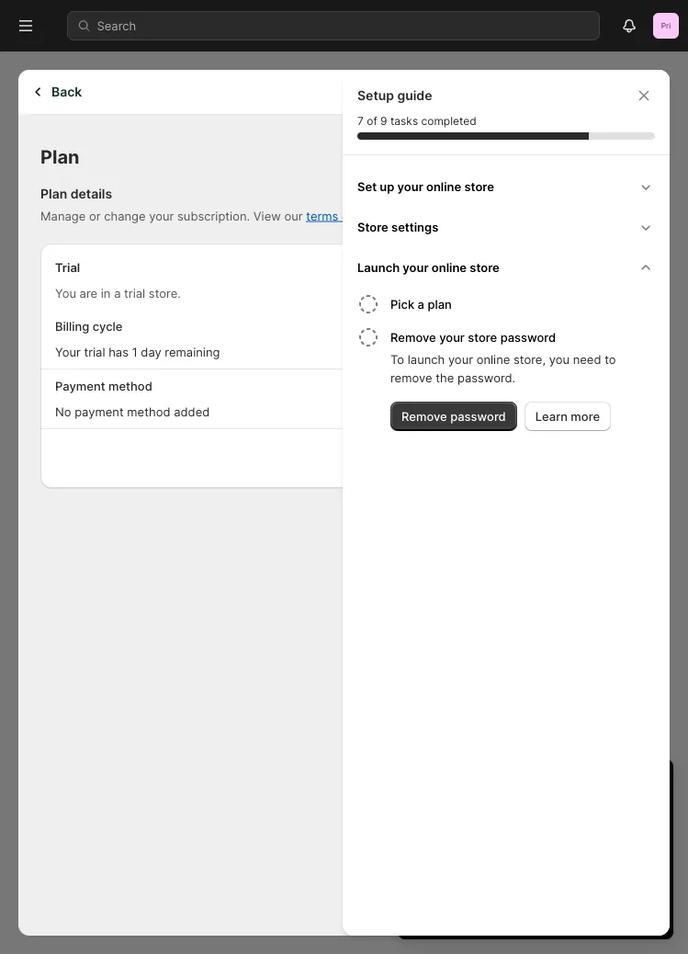 Task type: vqa. For each thing, say whether or not it's contained in the screenshot.
Update payment method METHOD
yes



Task type: locate. For each thing, give the bounding box(es) containing it.
online inside to launch your online store, you need to remove the password.
[[477, 352, 511, 366]]

payment down payment method
[[75, 405, 124, 419]]

has
[[109, 345, 129, 359]]

1 vertical spatial remove
[[402, 409, 447, 423]]

more
[[571, 409, 600, 423]]

trial right the in
[[124, 286, 145, 300]]

billing cycle
[[55, 319, 123, 333]]

pick a plan
[[391, 297, 452, 311]]

trial left has at the left top
[[84, 345, 105, 359]]

1 horizontal spatial trial
[[124, 286, 145, 300]]

1 vertical spatial password
[[451, 409, 506, 423]]

online up password.
[[477, 352, 511, 366]]

method for update payment method
[[590, 379, 633, 393]]

plan inside plan details manage or change your subscription. view our terms of service and
[[40, 186, 67, 202]]

method down to
[[590, 379, 633, 393]]

online inside button
[[432, 260, 467, 274]]

store inside button
[[470, 260, 500, 274]]

7
[[358, 114, 364, 128]]

online
[[427, 179, 462, 194], [432, 260, 467, 274], [477, 352, 511, 366]]

0 vertical spatial payment
[[537, 379, 587, 393]]

store
[[358, 220, 389, 234]]

plan
[[428, 297, 452, 311]]

store
[[465, 179, 495, 194], [470, 260, 500, 274], [468, 330, 498, 344]]

payment method
[[55, 379, 152, 393]]

1 vertical spatial trial
[[84, 345, 105, 359]]

of inside plan details manage or change your subscription. view our terms of service and
[[342, 209, 353, 223]]

your right launch
[[403, 260, 429, 274]]

pick a plan button
[[391, 288, 663, 321]]

0 horizontal spatial of
[[342, 209, 353, 223]]

store,
[[514, 352, 546, 366]]

2 plan from the top
[[40, 186, 67, 202]]

0 horizontal spatial a
[[114, 286, 121, 300]]

method
[[108, 379, 152, 393], [590, 379, 633, 393], [127, 405, 171, 419]]

completed
[[422, 114, 477, 128]]

pri button
[[652, 11, 681, 40]]

to
[[391, 352, 405, 366]]

online inside button
[[427, 179, 462, 194]]

no payment method added
[[55, 405, 210, 419]]

update payment method link
[[482, 373, 644, 399]]

0 horizontal spatial payment
[[75, 405, 124, 419]]

password down password.
[[451, 409, 506, 423]]

password up store,
[[501, 330, 556, 344]]

0 vertical spatial password
[[501, 330, 556, 344]]

your trial has 1 day remaining
[[55, 345, 220, 359]]

learn
[[536, 409, 568, 423]]

setup guide dialog
[[343, 70, 670, 936]]

9
[[381, 114, 388, 128]]

set up your online store button
[[350, 166, 663, 207]]

store up store settings button
[[465, 179, 495, 194]]

of
[[367, 114, 378, 128], [342, 209, 353, 223]]

1 vertical spatial of
[[342, 209, 353, 223]]

a right the in
[[114, 286, 121, 300]]

remaining
[[165, 345, 220, 359]]

2 vertical spatial store
[[468, 330, 498, 344]]

remove password
[[402, 409, 506, 423]]

cycle
[[93, 319, 123, 333]]

2 vertical spatial online
[[477, 352, 511, 366]]

launch
[[358, 260, 400, 274]]

1 horizontal spatial a
[[418, 297, 425, 311]]

0 vertical spatial trial
[[124, 286, 145, 300]]

1 vertical spatial store
[[470, 260, 500, 274]]

plan up details
[[40, 146, 79, 168]]

princess image
[[654, 13, 679, 39]]

you
[[55, 286, 76, 300]]

method left added
[[127, 405, 171, 419]]

remove inside "button"
[[391, 330, 436, 344]]

service
[[357, 209, 398, 223]]

online up plan
[[432, 260, 467, 274]]

1 vertical spatial online
[[432, 260, 467, 274]]

your
[[398, 179, 424, 194], [149, 209, 174, 223], [403, 260, 429, 274], [440, 330, 465, 344], [449, 352, 473, 366]]

1 horizontal spatial of
[[367, 114, 378, 128]]

a
[[114, 286, 121, 300], [418, 297, 425, 311]]

remove for remove password
[[402, 409, 447, 423]]

online up the settings
[[427, 179, 462, 194]]

in
[[101, 286, 111, 300]]

password
[[501, 330, 556, 344], [451, 409, 506, 423]]

of right 7 on the right of the page
[[367, 114, 378, 128]]

to
[[605, 352, 616, 366]]

payment
[[537, 379, 587, 393], [75, 405, 124, 419]]

your up the launch
[[440, 330, 465, 344]]

1 horizontal spatial payment
[[537, 379, 587, 393]]

your right up
[[398, 179, 424, 194]]

a right pick
[[418, 297, 425, 311]]

store down store settings button
[[470, 260, 500, 274]]

remove down remove
[[402, 409, 447, 423]]

of right terms
[[342, 209, 353, 223]]

your right change
[[149, 209, 174, 223]]

trial
[[55, 260, 80, 274]]

store up to launch your online store, you need to remove the password.
[[468, 330, 498, 344]]

plan up manage
[[40, 186, 67, 202]]

to launch your online store, you need to remove the password.
[[391, 352, 616, 385]]

remove up the launch
[[391, 330, 436, 344]]

plan
[[40, 146, 79, 168], [40, 186, 67, 202]]

0 vertical spatial plan
[[40, 146, 79, 168]]

search
[[97, 18, 136, 33]]

0 vertical spatial online
[[427, 179, 462, 194]]

0 vertical spatial of
[[367, 114, 378, 128]]

payment down you
[[537, 379, 587, 393]]

0 horizontal spatial trial
[[84, 345, 105, 359]]

0 vertical spatial remove
[[391, 330, 436, 344]]

1 vertical spatial plan
[[40, 186, 67, 202]]

your inside button
[[403, 260, 429, 274]]

1 vertical spatial payment
[[75, 405, 124, 419]]

tasks
[[391, 114, 418, 128]]

your up the on the right
[[449, 352, 473, 366]]

trial
[[124, 286, 145, 300], [84, 345, 105, 359]]

remove
[[391, 330, 436, 344], [402, 409, 447, 423]]

need
[[573, 352, 602, 366]]

online for up
[[427, 179, 462, 194]]

0 vertical spatial store
[[465, 179, 495, 194]]

1 plan from the top
[[40, 146, 79, 168]]

terms
[[306, 209, 339, 223]]



Task type: describe. For each thing, give the bounding box(es) containing it.
plan for plan
[[40, 146, 79, 168]]

plan details manage or change your subscription. view our terms of service and
[[40, 186, 426, 223]]

our
[[284, 209, 303, 223]]

terms of service link
[[306, 209, 398, 223]]

are
[[80, 286, 98, 300]]

a inside button
[[418, 297, 425, 311]]

the
[[436, 371, 454, 385]]

payment
[[55, 379, 105, 393]]

store inside button
[[465, 179, 495, 194]]

remove for remove your store password
[[391, 330, 436, 344]]

launch
[[408, 352, 445, 366]]

plan for plan details manage or change your subscription. view our terms of service and
[[40, 186, 67, 202]]

store settings
[[358, 220, 439, 234]]

of inside setup guide dialog
[[367, 114, 378, 128]]

no
[[55, 405, 71, 419]]

1
[[132, 345, 138, 359]]

you are in a trial store.
[[55, 286, 181, 300]]

mark pick a plan as done image
[[358, 293, 380, 315]]

remove password link
[[391, 402, 517, 431]]

up
[[380, 179, 395, 194]]

remove your store password
[[391, 330, 556, 344]]

your inside to launch your online store, you need to remove the password.
[[449, 352, 473, 366]]

setup guide
[[358, 88, 433, 103]]

your inside button
[[398, 179, 424, 194]]

or
[[89, 209, 101, 223]]

remove
[[391, 371, 433, 385]]

setup
[[358, 88, 394, 103]]

search button
[[67, 11, 600, 40]]

your inside "button"
[[440, 330, 465, 344]]

mark remove your store password as done image
[[358, 326, 380, 348]]

subscription.
[[177, 209, 250, 223]]

billing
[[55, 319, 89, 333]]

your
[[55, 345, 81, 359]]

store settings button
[[350, 207, 663, 247]]

store.
[[149, 286, 181, 300]]

added
[[174, 405, 210, 419]]

update
[[493, 379, 534, 393]]

remove your store password element
[[354, 350, 663, 431]]

method up no payment method added
[[108, 379, 152, 393]]

and
[[401, 209, 422, 223]]

launch your online store button
[[350, 247, 663, 288]]

you
[[550, 352, 570, 366]]

update payment method
[[493, 379, 633, 393]]

7 of 9 tasks completed
[[358, 114, 477, 128]]

store inside "button"
[[468, 330, 498, 344]]

manage
[[40, 209, 86, 223]]

settings dialog
[[18, 70, 670, 936]]

method for no payment method added
[[127, 405, 171, 419]]

set
[[358, 179, 377, 194]]

password inside "button"
[[501, 330, 556, 344]]

back
[[51, 84, 82, 100]]

a inside the settings "dialog"
[[114, 286, 121, 300]]

settings
[[392, 220, 439, 234]]

password.
[[458, 371, 516, 385]]

details
[[71, 186, 112, 202]]

pick
[[391, 297, 415, 311]]

guide
[[398, 88, 433, 103]]

back link
[[18, 70, 102, 114]]

change
[[104, 209, 146, 223]]

launch your online store
[[358, 260, 500, 274]]

your inside plan details manage or change your subscription. view our terms of service and
[[149, 209, 174, 223]]

set up your online store
[[358, 179, 495, 194]]

payment for update
[[537, 379, 587, 393]]

online for launch
[[477, 352, 511, 366]]

learn more link
[[525, 402, 611, 431]]

learn more
[[536, 409, 600, 423]]

payment for no
[[75, 405, 124, 419]]

view
[[254, 209, 281, 223]]

day
[[141, 345, 162, 359]]

remove your store password button
[[391, 321, 663, 350]]

1 day left in your trial element
[[398, 807, 674, 940]]



